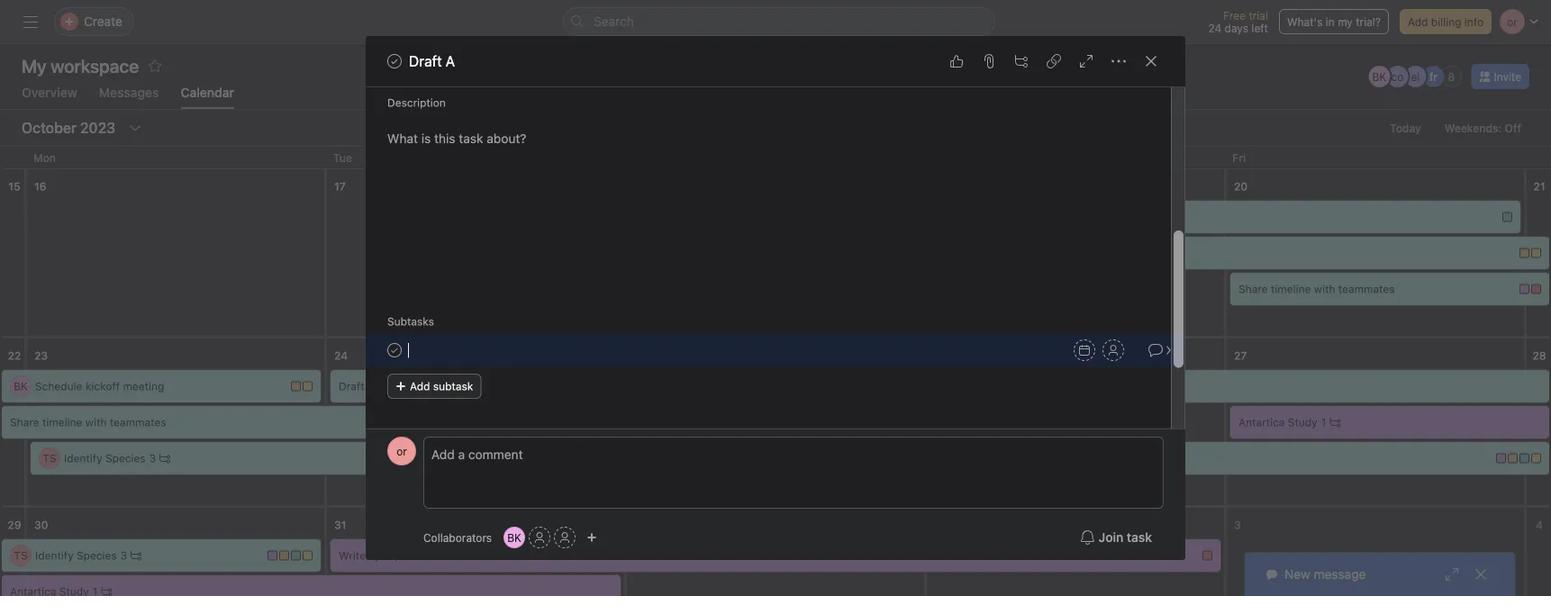 Task type: locate. For each thing, give the bounding box(es) containing it.
2 completed image from the top
[[384, 340, 405, 361]]

1 horizontal spatial a
[[446, 53, 455, 70]]

24
[[1209, 22, 1222, 34], [334, 350, 348, 362]]

1
[[1321, 416, 1326, 429]]

share timeline with teammates
[[1239, 283, 1395, 296], [10, 416, 166, 429]]

ts
[[43, 452, 56, 465], [14, 550, 28, 562]]

0 horizontal spatial draft
[[339, 380, 365, 393]]

1 vertical spatial a
[[368, 380, 375, 393]]

0 horizontal spatial with
[[85, 416, 107, 429]]

24 inside free trial 24 days left
[[1209, 22, 1222, 34]]

1 horizontal spatial add
[[1408, 15, 1428, 28]]

search list box
[[563, 7, 996, 36]]

info
[[1465, 15, 1484, 28]]

0 vertical spatial 3
[[149, 452, 156, 465]]

17
[[334, 180, 346, 193]]

identify down the schedule kickoff meeting
[[64, 452, 102, 465]]

a up description at the left of page
[[446, 53, 455, 70]]

search button
[[563, 7, 996, 36]]

completed image up description at the left of page
[[384, 50, 405, 72]]

share
[[1239, 283, 1268, 296], [10, 416, 39, 429]]

1 vertical spatial add
[[410, 380, 430, 393]]

2 horizontal spatial bk
[[1373, 70, 1387, 83]]

Completed checkbox
[[384, 50, 405, 72]]

0 vertical spatial species
[[105, 452, 146, 465]]

1 horizontal spatial 24
[[1209, 22, 1222, 34]]

meeting
[[123, 380, 164, 393]]

close image
[[1474, 568, 1488, 582]]

identify species down kickoff
[[64, 452, 146, 465]]

draft left add subtask button
[[339, 380, 365, 393]]

1 horizontal spatial bk
[[507, 532, 522, 544]]

1 horizontal spatial draft
[[409, 53, 442, 70]]

1 vertical spatial completed image
[[384, 340, 405, 361]]

with
[[1314, 283, 1336, 296], [85, 416, 107, 429]]

0 horizontal spatial bk
[[14, 380, 28, 393]]

1 horizontal spatial share
[[1239, 283, 1268, 296]]

1 horizontal spatial share timeline with teammates
[[1239, 283, 1395, 296]]

bk button
[[504, 527, 525, 549]]

4
[[1536, 519, 1543, 532]]

timeline
[[1271, 283, 1311, 296], [42, 416, 82, 429]]

main content
[[366, 0, 1186, 571]]

join task button
[[1069, 522, 1164, 554]]

share up 27
[[1239, 283, 1268, 296]]

1 vertical spatial share timeline with teammates
[[10, 416, 166, 429]]

3
[[149, 452, 156, 465], [1234, 519, 1241, 532], [120, 550, 127, 562]]

1 vertical spatial 24
[[334, 350, 348, 362]]

0 vertical spatial draft
[[409, 53, 442, 70]]

a
[[446, 53, 455, 70], [368, 380, 375, 393]]

schedule
[[35, 380, 82, 393]]

1 vertical spatial with
[[85, 416, 107, 429]]

identify species
[[64, 452, 146, 465], [35, 550, 117, 562]]

add for add billing info
[[1408, 15, 1428, 28]]

add inside add subtask button
[[410, 380, 430, 393]]

0 horizontal spatial add
[[410, 380, 430, 393]]

0 vertical spatial add
[[1408, 15, 1428, 28]]

a inside draft a dialog
[[446, 53, 455, 70]]

0 horizontal spatial share
[[10, 416, 39, 429]]

0 vertical spatial a
[[446, 53, 455, 70]]

0 vertical spatial identify
[[64, 452, 102, 465]]

1 completed image from the top
[[384, 50, 405, 72]]

species
[[105, 452, 146, 465], [77, 550, 117, 562]]

bk down 22
[[14, 380, 28, 393]]

2 vertical spatial bk
[[507, 532, 522, 544]]

identify species down 30
[[35, 550, 117, 562]]

0 vertical spatial with
[[1314, 283, 1336, 296]]

1 vertical spatial teammates
[[110, 416, 166, 429]]

add or remove collaborators image
[[587, 532, 597, 543]]

add billing info
[[1408, 15, 1484, 28]]

antartica study
[[1239, 416, 1318, 429]]

ts up 30
[[43, 452, 56, 465]]

identify down 30
[[35, 550, 74, 562]]

26
[[934, 350, 948, 362]]

overview button
[[22, 85, 77, 109]]

ts down 29
[[14, 550, 28, 562]]

24 left completed option
[[334, 350, 348, 362]]

draft a right completed checkbox
[[409, 53, 455, 70]]

bk left co
[[1373, 70, 1387, 83]]

1 horizontal spatial 3
[[149, 452, 156, 465]]

24 left days at top right
[[1209, 22, 1222, 34]]

fri
[[1233, 151, 1246, 164]]

today button
[[1382, 115, 1430, 141]]

add left subtask on the bottom of the page
[[410, 380, 430, 393]]

draft right completed checkbox
[[409, 53, 442, 70]]

completed image
[[384, 50, 405, 72], [384, 340, 405, 361]]

1 horizontal spatial draft a
[[409, 53, 455, 70]]

28
[[1533, 350, 1547, 362]]

completed image down subtasks
[[384, 340, 405, 361]]

0 horizontal spatial 3
[[120, 550, 127, 562]]

bk inside 'button'
[[507, 532, 522, 544]]

0 vertical spatial 24
[[1209, 22, 1222, 34]]

add to starred image
[[148, 59, 162, 73]]

0 horizontal spatial draft a
[[339, 380, 375, 393]]

0 horizontal spatial ts
[[14, 550, 28, 562]]

task
[[1127, 530, 1152, 545]]

1 horizontal spatial timeline
[[1271, 283, 1311, 296]]

bk right the collaborators
[[507, 532, 522, 544]]

27
[[1234, 350, 1247, 362]]

calendar button
[[181, 85, 234, 109]]

collapse task pane image
[[1144, 54, 1159, 68]]

what's in my trial?
[[1287, 15, 1381, 28]]

0 vertical spatial ts
[[43, 452, 56, 465]]

off
[[1505, 122, 1522, 134]]

31
[[334, 519, 346, 532]]

0 horizontal spatial a
[[368, 380, 375, 393]]

0 vertical spatial completed image
[[384, 50, 405, 72]]

subtasks
[[387, 315, 434, 328]]

1 horizontal spatial with
[[1314, 283, 1336, 296]]

or button
[[387, 437, 416, 466]]

add subtask button
[[387, 374, 481, 399]]

draft a left add subtask button
[[339, 380, 375, 393]]

2 horizontal spatial 3
[[1234, 519, 1241, 532]]

30
[[34, 519, 48, 532]]

add subtask
[[410, 380, 473, 393]]

draft a
[[409, 53, 455, 70], [339, 380, 375, 393]]

leftcount image
[[387, 381, 398, 392], [160, 453, 170, 464], [131, 550, 142, 561], [101, 587, 112, 596]]

teammates
[[1339, 283, 1395, 296], [110, 416, 166, 429]]

0 vertical spatial bk
[[1373, 70, 1387, 83]]

messages
[[99, 85, 159, 100]]

completed image for completed option
[[384, 340, 405, 361]]

0 vertical spatial share
[[1239, 283, 1268, 296]]

0 vertical spatial teammates
[[1339, 283, 1395, 296]]

0 vertical spatial draft a
[[409, 53, 455, 70]]

add
[[1408, 15, 1428, 28], [410, 380, 430, 393]]

a left add subtask button
[[368, 380, 375, 393]]

1 vertical spatial bk
[[14, 380, 28, 393]]

bk
[[1373, 70, 1387, 83], [14, 380, 28, 393], [507, 532, 522, 544]]

completed image inside main content
[[384, 340, 405, 361]]

1 horizontal spatial teammates
[[1339, 283, 1395, 296]]

add left billing
[[1408, 15, 1428, 28]]

identify
[[64, 452, 102, 465], [35, 550, 74, 562]]

0 horizontal spatial timeline
[[42, 416, 82, 429]]

share down schedule
[[10, 416, 39, 429]]

2 vertical spatial 3
[[120, 550, 127, 562]]

trial?
[[1356, 15, 1381, 28]]

what's in my trial? button
[[1279, 9, 1389, 34]]

1 vertical spatial draft
[[339, 380, 365, 393]]

today
[[1390, 122, 1421, 134]]

trial
[[1249, 9, 1268, 22]]

draft inside dialog
[[409, 53, 442, 70]]

weekends:
[[1445, 122, 1502, 134]]

draft
[[409, 53, 442, 70], [339, 380, 365, 393]]

my workspace
[[22, 55, 139, 76]]

overview
[[22, 85, 77, 100]]

add inside add billing info button
[[1408, 15, 1428, 28]]

Completed checkbox
[[384, 340, 405, 361]]

left
[[1252, 22, 1268, 34]]



Task type: vqa. For each thing, say whether or not it's contained in the screenshot.
The Incomplete to the right
no



Task type: describe. For each thing, give the bounding box(es) containing it.
subtask
[[433, 380, 473, 393]]

1 vertical spatial draft a
[[339, 380, 375, 393]]

up
[[369, 550, 382, 562]]

0 horizontal spatial 24
[[334, 350, 348, 362]]

study
[[1288, 416, 1318, 429]]

collaborators
[[423, 532, 492, 544]]

invite button
[[1472, 64, 1530, 89]]

0 horizontal spatial share timeline with teammates
[[10, 416, 166, 429]]

1 vertical spatial share
[[10, 416, 39, 429]]

billing
[[1431, 15, 1462, 28]]

search
[[594, 14, 634, 29]]

attachments: add a file to this task, draft a image
[[982, 54, 996, 68]]

co
[[1392, 70, 1404, 83]]

tue
[[333, 151, 352, 164]]

expand new message image
[[1445, 568, 1460, 582]]

description
[[387, 96, 446, 109]]

new message
[[1285, 567, 1366, 582]]

mon
[[33, 151, 56, 164]]

report
[[385, 550, 416, 562]]

weekends: off
[[1445, 122, 1522, 134]]

free
[[1224, 9, 1246, 22]]

schedule kickoff meeting
[[35, 380, 164, 393]]

add subtask image
[[1014, 54, 1029, 68]]

free trial 24 days left
[[1209, 9, 1268, 34]]

8
[[1448, 70, 1455, 83]]

invite
[[1494, 70, 1522, 83]]

add billing info button
[[1400, 9, 1492, 34]]

16
[[34, 180, 47, 193]]

kickoff
[[86, 380, 120, 393]]

write
[[339, 550, 366, 562]]

1 vertical spatial identify
[[35, 550, 74, 562]]

0 vertical spatial timeline
[[1271, 283, 1311, 296]]

copy task link image
[[1047, 54, 1061, 68]]

0 likes. click to like this task image
[[950, 54, 964, 68]]

in
[[1326, 15, 1335, 28]]

or
[[397, 445, 407, 458]]

0 vertical spatial identify species
[[64, 452, 146, 465]]

1 vertical spatial species
[[77, 550, 117, 562]]

draft a dialog
[[366, 0, 1186, 571]]

calendar
[[181, 85, 234, 100]]

1 vertical spatial identify species
[[35, 550, 117, 562]]

1 vertical spatial ts
[[14, 550, 28, 562]]

21
[[1534, 180, 1546, 193]]

write up report
[[339, 550, 416, 562]]

29
[[8, 519, 21, 532]]

draft a inside dialog
[[409, 53, 455, 70]]

more actions for this task image
[[1112, 54, 1126, 68]]

1 vertical spatial timeline
[[42, 416, 82, 429]]

15
[[8, 180, 20, 193]]

23
[[34, 350, 48, 362]]

join task
[[1099, 530, 1152, 545]]

22
[[8, 350, 21, 362]]

1 vertical spatial 3
[[1234, 519, 1241, 532]]

full screen image
[[1079, 54, 1094, 68]]

days
[[1225, 22, 1249, 34]]

add for add subtask
[[410, 380, 430, 393]]

october 2023
[[22, 119, 115, 136]]

completed image for completed checkbox
[[384, 50, 405, 72]]

fr
[[1430, 70, 1438, 83]]

0 horizontal spatial teammates
[[110, 416, 166, 429]]

leftcount image
[[1330, 417, 1341, 428]]

join
[[1099, 530, 1124, 545]]

1 horizontal spatial ts
[[43, 452, 56, 465]]

messages button
[[99, 85, 159, 109]]

20
[[1234, 180, 1248, 193]]

my
[[1338, 15, 1353, 28]]

el
[[1411, 70, 1420, 83]]

weekends: off button
[[1437, 115, 1530, 141]]

0 vertical spatial share timeline with teammates
[[1239, 283, 1395, 296]]

25
[[634, 350, 648, 362]]

antartica
[[1239, 416, 1285, 429]]

main content containing description
[[366, 0, 1186, 571]]

what's
[[1287, 15, 1323, 28]]



